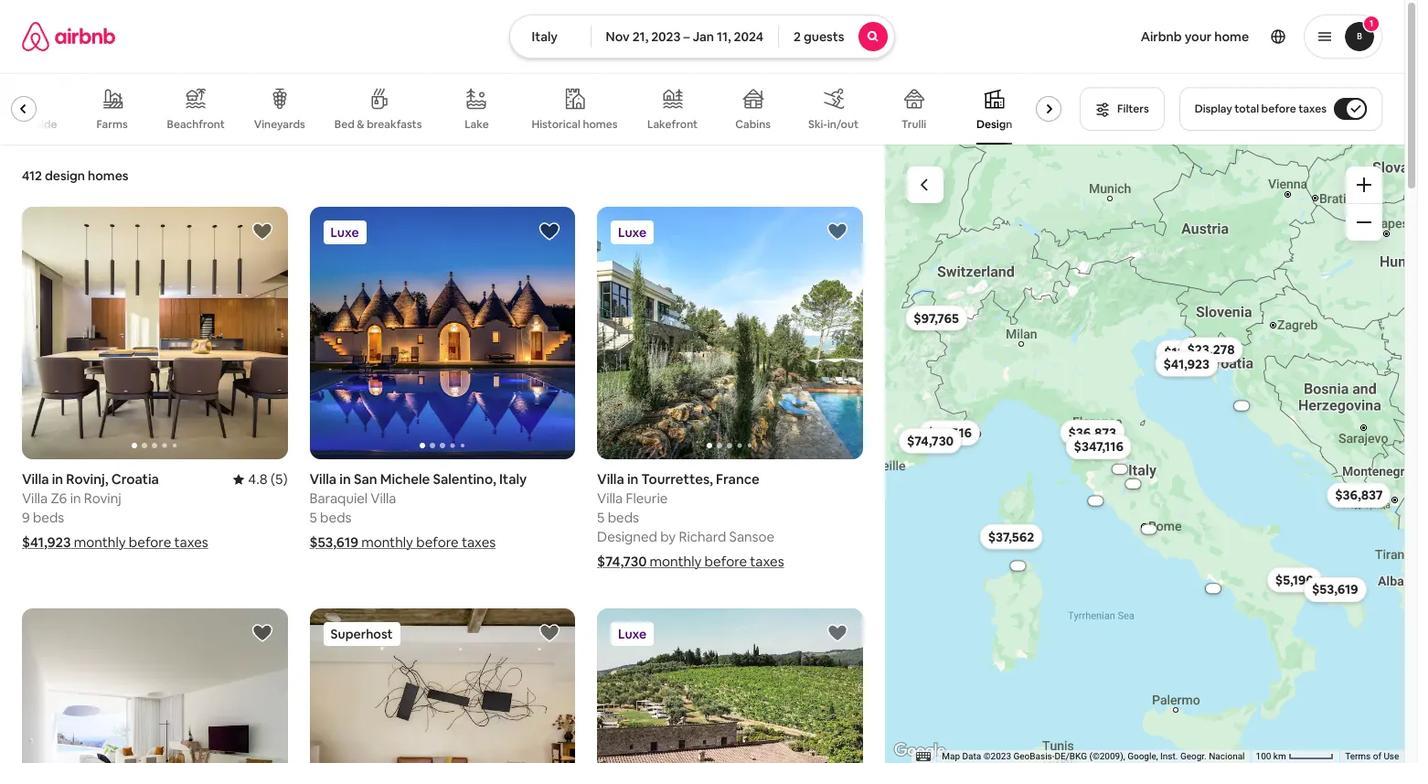 Task type: locate. For each thing, give the bounding box(es) containing it.
homes right the design
[[88, 167, 129, 184]]

$23,278 button
[[1180, 337, 1244, 363]]

1 horizontal spatial homes
[[583, 117, 618, 132]]

0 vertical spatial $74,730
[[907, 433, 954, 449]]

countryside
[[0, 117, 57, 132]]

richard
[[679, 528, 727, 545]]

0 horizontal spatial 5
[[310, 509, 317, 526]]

terms of use link
[[1346, 751, 1400, 761]]

1 horizontal spatial $74,730
[[907, 433, 954, 449]]

$121,429
[[1203, 586, 1224, 592]]

geobasis-
[[1014, 751, 1055, 761]]

beds
[[33, 509, 64, 526], [320, 509, 352, 526], [608, 509, 639, 526]]

italy left nov
[[532, 28, 558, 45]]

2 horizontal spatial monthly
[[650, 553, 702, 570]]

baraquiel
[[310, 490, 368, 507]]

in up z6
[[52, 470, 63, 488]]

monthly down rovinj
[[74, 533, 126, 551]]

in left san
[[340, 470, 351, 488]]

monthly for $41,923
[[74, 533, 126, 551]]

5 up designed
[[598, 509, 605, 526]]

1 vertical spatial $41,923
[[22, 533, 71, 551]]

0 vertical spatial homes
[[583, 117, 618, 132]]

beds inside 'villa in tourrettes, france villa fleurie 5 beds designed by richard sansoe $74,730 monthly before taxes'
[[608, 509, 639, 526]]

beds for 5
[[320, 509, 352, 526]]

lake
[[465, 117, 489, 132]]

villa
[[22, 470, 49, 488], [310, 470, 337, 488], [598, 470, 625, 488], [22, 489, 48, 507], [371, 490, 397, 507], [598, 490, 623, 507]]

2023
[[652, 28, 681, 45]]

0 vertical spatial $41,923
[[1164, 356, 1210, 372]]

taxes inside villa in san michele salentino, italy baraquiel villa 5 beds $53,619 monthly before taxes
[[462, 533, 496, 551]]

beds inside villa in san michele salentino, italy baraquiel villa 5 beds $53,619 monthly before taxes
[[320, 509, 352, 526]]

de/bkg
[[1055, 751, 1088, 761]]

3 beds from the left
[[608, 509, 639, 526]]

none search field containing italy
[[509, 15, 896, 59]]

$69,877 $58,343 $103,454
[[1111, 466, 1160, 532]]

2 5 from the left
[[598, 509, 605, 526]]

$41,923 button
[[1156, 351, 1219, 377]]

$347,116 button
[[1066, 434, 1132, 460]]

0 horizontal spatial $53,619
[[310, 533, 359, 551]]

$53,619 button
[[1304, 577, 1367, 602]]

beds down z6
[[33, 509, 64, 526]]

in for san
[[340, 470, 351, 488]]

in for rovinj,
[[52, 470, 63, 488]]

google,
[[1128, 751, 1159, 761]]

1 5 from the left
[[310, 509, 317, 526]]

1 beds from the left
[[33, 509, 64, 526]]

tourrettes,
[[642, 470, 714, 488]]

$74,730 inside "$74,730" button
[[907, 433, 954, 449]]

before down "salentino,"
[[416, 533, 459, 551]]

taxes inside villa in rovinj, croatia villa z6 in rovinj 9 beds $41,923 monthly before taxes
[[174, 533, 208, 551]]

2 horizontal spatial beds
[[608, 509, 639, 526]]

$12,712 button
[[1156, 340, 1216, 365]]

$103,454
[[1139, 526, 1160, 532]]

100
[[1256, 751, 1272, 761]]

$74,730
[[907, 433, 954, 449], [598, 553, 647, 570]]

italy inside button
[[532, 28, 558, 45]]

italy button
[[509, 15, 592, 59]]

filters
[[1118, 102, 1150, 116]]

homes inside group
[[583, 117, 618, 132]]

0 horizontal spatial italy
[[499, 470, 527, 488]]

map
[[942, 751, 960, 761]]

1 horizontal spatial italy
[[532, 28, 558, 45]]

before down croatia
[[129, 533, 171, 551]]

1 vertical spatial homes
[[88, 167, 129, 184]]

$41,923
[[1164, 356, 1210, 372], [22, 533, 71, 551]]

add to wishlist: villa in rovinj, croatia image
[[251, 221, 273, 242]]

san
[[354, 470, 377, 488]]

in inside 'villa in tourrettes, france villa fleurie 5 beds designed by richard sansoe $74,730 monthly before taxes'
[[628, 470, 639, 488]]

1 vertical spatial $53,619
[[1313, 581, 1359, 598]]

beds up designed
[[608, 509, 639, 526]]

add to wishlist: villa in castellina in chianti, italy image
[[827, 622, 849, 644]]

group containing historical homes
[[0, 73, 1070, 145]]

$69,877
[[1111, 466, 1130, 472]]

monthly
[[74, 533, 126, 551], [362, 533, 414, 551], [650, 553, 702, 570]]

$37,562
[[989, 529, 1035, 545]]

4.8
[[248, 470, 268, 488]]

1 horizontal spatial 5
[[598, 509, 605, 526]]

before inside villa in san michele salentino, italy baraquiel villa 5 beds $53,619 monthly before taxes
[[416, 533, 459, 551]]

france
[[716, 470, 760, 488]]

lakefront
[[648, 117, 698, 132]]

100 km
[[1256, 751, 1289, 761]]

1 horizontal spatial $41,923
[[1164, 356, 1210, 372]]

$5,190 button
[[1268, 567, 1323, 593]]

$121,429 button
[[1196, 584, 1232, 593]]

historical homes
[[532, 117, 618, 132]]

airbnb your home link
[[1131, 17, 1261, 56]]

(5)
[[271, 470, 288, 488]]

1 horizontal spatial beds
[[320, 509, 352, 526]]

$58,343 button
[[1115, 479, 1152, 488]]

designed
[[598, 528, 658, 545]]

taxes
[[1299, 102, 1328, 116], [174, 533, 208, 551], [462, 533, 496, 551], [751, 553, 785, 570]]

2 beds from the left
[[320, 509, 352, 526]]

before down the richard
[[705, 553, 748, 570]]

monthly inside 'villa in tourrettes, france villa fleurie 5 beds designed by richard sansoe $74,730 monthly before taxes'
[[650, 553, 702, 570]]

4.8 out of 5 average rating,  5 reviews image
[[234, 470, 288, 488]]

1 horizontal spatial monthly
[[362, 533, 414, 551]]

in
[[52, 470, 63, 488], [340, 470, 351, 488], [628, 470, 639, 488], [70, 489, 81, 507]]

1
[[1370, 17, 1374, 29]]

before inside 'villa in tourrettes, france villa fleurie 5 beds designed by richard sansoe $74,730 monthly before taxes'
[[705, 553, 748, 570]]

farms
[[97, 117, 128, 132]]

jan
[[693, 28, 715, 45]]

1 vertical spatial italy
[[499, 470, 527, 488]]

design
[[45, 167, 85, 184]]

italy right "salentino,"
[[499, 470, 527, 488]]

in for tourrettes,
[[628, 470, 639, 488]]

0 horizontal spatial $74,730
[[598, 553, 647, 570]]

sansoe
[[730, 528, 775, 545]]

5
[[310, 509, 317, 526], [598, 509, 605, 526]]

$36,873
[[1069, 424, 1117, 441]]

beds inside villa in rovinj, croatia villa z6 in rovinj 9 beds $41,923 monthly before taxes
[[33, 509, 64, 526]]

in inside villa in san michele salentino, italy baraquiel villa 5 beds $53,619 monthly before taxes
[[340, 470, 351, 488]]

$97,765 button
[[906, 305, 968, 331]]

9
[[22, 509, 30, 526]]

before
[[1262, 102, 1297, 116], [129, 533, 171, 551], [416, 533, 459, 551], [705, 553, 748, 570]]

your
[[1185, 28, 1212, 45]]

1 vertical spatial $74,730
[[598, 553, 647, 570]]

0 horizontal spatial $41,923
[[22, 533, 71, 551]]

$36,837 button
[[1328, 482, 1392, 508]]

villa in rovinj, croatia villa z6 in rovinj 9 beds $41,923 monthly before taxes
[[22, 470, 208, 551]]

group
[[0, 73, 1070, 145], [22, 207, 288, 459], [310, 207, 576, 459], [598, 207, 863, 459], [22, 608, 288, 763], [310, 608, 576, 763], [598, 608, 863, 763]]

&
[[357, 117, 365, 132]]

ski-
[[809, 117, 828, 132]]

$121,040 button
[[1078, 496, 1115, 506]]

nov 21, 2023 – jan 11, 2024
[[606, 28, 764, 45]]

rovinj,
[[66, 470, 108, 488]]

add to wishlist: villa in tourrettes, france image
[[827, 221, 849, 242]]

monthly down by
[[650, 553, 702, 570]]

None search field
[[509, 15, 896, 59]]

italy
[[532, 28, 558, 45], [499, 470, 527, 488]]

100 km button
[[1251, 750, 1340, 763]]

$74,730 button
[[899, 428, 963, 454]]

0 vertical spatial $53,619
[[310, 533, 359, 551]]

villa in tourrettes, france villa fleurie 5 beds designed by richard sansoe $74,730 monthly before taxes
[[598, 470, 785, 570]]

0 horizontal spatial monthly
[[74, 533, 126, 551]]

4.8 (5)
[[248, 470, 288, 488]]

monthly down michele
[[362, 533, 414, 551]]

monthly inside villa in san michele salentino, italy baraquiel villa 5 beds $53,619 monthly before taxes
[[362, 533, 414, 551]]

beds down baraquiel
[[320, 509, 352, 526]]

11,
[[717, 28, 732, 45]]

0 vertical spatial italy
[[532, 28, 558, 45]]

0 horizontal spatial homes
[[88, 167, 129, 184]]

0 horizontal spatial beds
[[33, 509, 64, 526]]

$121,040
[[1086, 498, 1107, 504]]

terms of use
[[1346, 751, 1400, 761]]

monthly inside villa in rovinj, croatia villa z6 in rovinj 9 beds $41,923 monthly before taxes
[[74, 533, 126, 551]]

by
[[661, 528, 676, 545]]

homes right historical
[[583, 117, 618, 132]]

display total before taxes
[[1195, 102, 1328, 116]]

1 horizontal spatial $53,619
[[1313, 581, 1359, 598]]

5 down baraquiel
[[310, 509, 317, 526]]

in up fleurie
[[628, 470, 639, 488]]



Task type: describe. For each thing, give the bounding box(es) containing it.
use
[[1384, 751, 1400, 761]]

historical
[[532, 117, 581, 132]]

$103,454 button
[[1131, 525, 1168, 534]]

rovinj
[[84, 489, 121, 507]]

2 guests button
[[779, 15, 896, 59]]

google image
[[890, 739, 950, 763]]

beachfront
[[167, 117, 225, 132]]

taxes inside 'villa in tourrettes, france villa fleurie 5 beds designed by richard sansoe $74,730 monthly before taxes'
[[751, 553, 785, 570]]

$36,873 button
[[1061, 420, 1125, 445]]

beds for 9
[[33, 509, 64, 526]]

nov 21, 2023 – jan 11, 2024 button
[[591, 15, 780, 59]]

$41,923 inside button
[[1164, 356, 1210, 372]]

home
[[1215, 28, 1250, 45]]

$347,116
[[1074, 438, 1124, 455]]

salentino,
[[433, 470, 497, 488]]

before inside villa in rovinj, croatia villa z6 in rovinj 9 beds $41,923 monthly before taxes
[[129, 533, 171, 551]]

z6
[[51, 489, 67, 507]]

$18,516
[[927, 425, 972, 441]]

total
[[1235, 102, 1260, 116]]

$41,923 inside villa in rovinj, croatia villa z6 in rovinj 9 beds $41,923 monthly before taxes
[[22, 533, 71, 551]]

map data ©2023 geobasis-de/bkg (©2009), google, inst. geogr. nacional
[[942, 751, 1245, 761]]

5 inside 'villa in tourrettes, france villa fleurie 5 beds designed by richard sansoe $74,730 monthly before taxes'
[[598, 509, 605, 526]]

$53,619 inside button
[[1313, 581, 1359, 598]]

fleurie
[[626, 490, 668, 507]]

bed
[[335, 117, 355, 132]]

airbnb
[[1141, 28, 1183, 45]]

$36,837
[[1336, 487, 1384, 503]]

$97,765
[[914, 310, 959, 326]]

$58,343
[[1124, 481, 1143, 487]]

(©2009),
[[1090, 751, 1126, 761]]

412
[[22, 167, 42, 184]]

geogr.
[[1181, 751, 1207, 761]]

km
[[1274, 751, 1287, 761]]

$74,730 inside 'villa in tourrettes, france villa fleurie 5 beds designed by richard sansoe $74,730 monthly before taxes'
[[598, 553, 647, 570]]

5 inside villa in san michele salentino, italy baraquiel villa 5 beds $53,619 monthly before taxes
[[310, 509, 317, 526]]

profile element
[[918, 0, 1383, 73]]

$5,190
[[1276, 572, 1315, 588]]

nov
[[606, 28, 630, 45]]

bed & breakfasts
[[335, 117, 422, 132]]

zoom out image
[[1358, 215, 1372, 230]]

21,
[[633, 28, 649, 45]]

airbnb your home
[[1141, 28, 1250, 45]]

2
[[794, 28, 801, 45]]

of
[[1374, 751, 1382, 761]]

1 button
[[1305, 15, 1383, 59]]

add to wishlist: villa in nice, france image
[[251, 622, 273, 644]]

2024
[[734, 28, 764, 45]]

keyboard shortcuts image
[[917, 752, 931, 762]]

ski-in/out
[[809, 117, 859, 132]]

croatia
[[111, 470, 159, 488]]

google map
showing 31 stays. region
[[885, 145, 1405, 763]]

cabins
[[736, 117, 771, 132]]

$18,516 button
[[919, 420, 981, 446]]

zoom in image
[[1358, 177, 1372, 192]]

vineyards
[[254, 117, 305, 132]]

design
[[977, 117, 1013, 132]]

in right z6
[[70, 489, 81, 507]]

add to wishlist: villa in san michele salentino, italy image
[[539, 221, 561, 242]]

display
[[1195, 102, 1233, 116]]

–
[[684, 28, 690, 45]]

$37,562 button
[[980, 524, 1043, 550]]

breakfasts
[[367, 117, 422, 132]]

guests
[[804, 28, 845, 45]]

villa in san michele salentino, italy baraquiel villa 5 beds $53,619 monthly before taxes
[[310, 470, 527, 551]]

before right total
[[1262, 102, 1297, 116]]

2 guests
[[794, 28, 845, 45]]

412 design homes
[[22, 167, 129, 184]]

$53,619 inside villa in san michele salentino, italy baraquiel villa 5 beds $53,619 monthly before taxes
[[310, 533, 359, 551]]

data
[[963, 751, 982, 761]]

monthly for $53,619
[[362, 533, 414, 551]]

in/out
[[828, 117, 859, 132]]

$12,712
[[1165, 344, 1208, 361]]

michele
[[380, 470, 430, 488]]

italy inside villa in san michele salentino, italy baraquiel villa 5 beds $53,619 monthly before taxes
[[499, 470, 527, 488]]

nacional
[[1209, 751, 1245, 761]]

$69,877 button
[[1102, 465, 1139, 474]]

©2023
[[984, 751, 1012, 761]]

terms
[[1346, 751, 1371, 761]]

filters button
[[1081, 87, 1165, 131]]

$23,278
[[1188, 342, 1236, 358]]

add to wishlist: home in bregi, croatia image
[[539, 622, 561, 644]]



Task type: vqa. For each thing, say whether or not it's contained in the screenshot.
the rightmost Italy
yes



